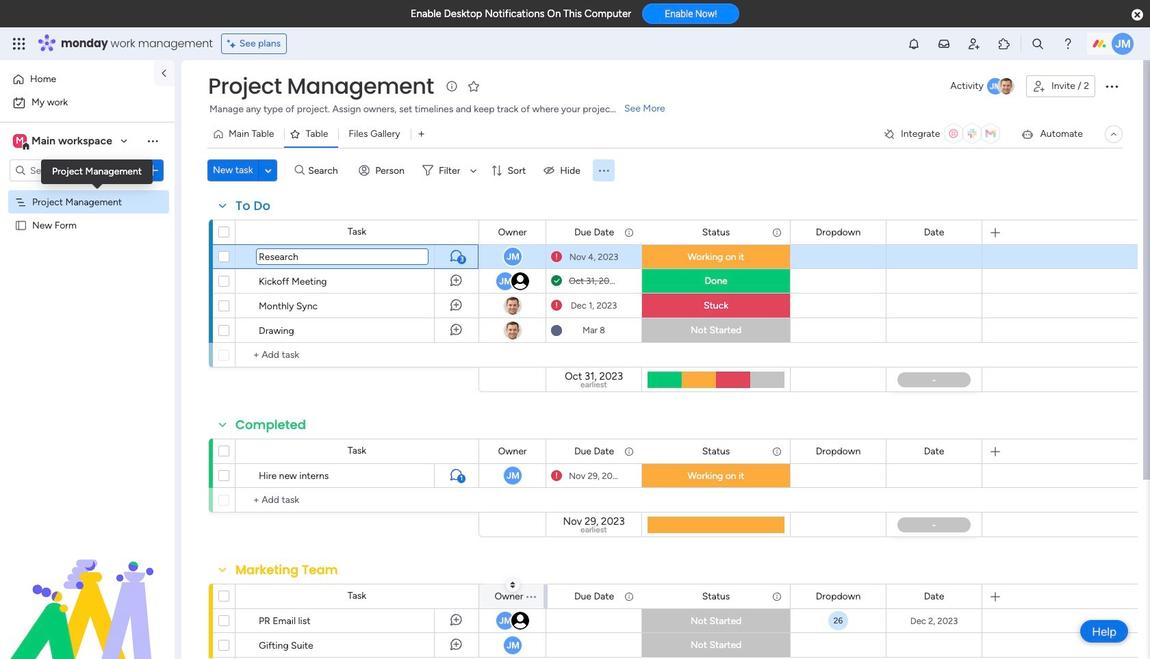 Task type: vqa. For each thing, say whether or not it's contained in the screenshot.
Menu icon to the left
no



Task type: describe. For each thing, give the bounding box(es) containing it.
0 horizontal spatial options image
[[146, 164, 160, 177]]

see plans image
[[227, 36, 239, 51]]

sort desc image
[[510, 581, 515, 590]]

v2 overdue deadline image
[[551, 469, 562, 482]]

add view image
[[419, 129, 424, 139]]

0 vertical spatial column information image
[[772, 227, 783, 238]]

workspace options image
[[146, 134, 160, 148]]

help image
[[1061, 37, 1075, 51]]

Search field
[[305, 161, 346, 180]]

arrow down image
[[465, 162, 482, 179]]

v2 search image
[[295, 163, 305, 178]]

1 v2 overdue deadline image from the top
[[551, 250, 562, 263]]

collapse board header image
[[1109, 129, 1119, 140]]

add to favorites image
[[467, 79, 481, 93]]

v2 done deadline image
[[551, 275, 562, 288]]

2 v2 overdue deadline image from the top
[[551, 299, 562, 312]]

workspace selection element
[[13, 133, 114, 151]]



Task type: locate. For each thing, give the bounding box(es) containing it.
1 horizontal spatial options image
[[190, 628, 201, 659]]

update feed image
[[937, 37, 951, 51]]

1 vertical spatial v2 overdue deadline image
[[551, 299, 562, 312]]

column information image
[[624, 227, 635, 238], [624, 446, 635, 457], [772, 446, 783, 457], [772, 591, 783, 602]]

1 vertical spatial column information image
[[624, 591, 635, 602]]

lottie animation image
[[0, 521, 175, 659]]

v2 overdue deadline image down v2 done deadline icon
[[551, 299, 562, 312]]

options image
[[1104, 78, 1120, 94]]

angle down image
[[265, 165, 272, 176]]

v2 overdue deadline image
[[551, 250, 562, 263], [551, 299, 562, 312]]

0 vertical spatial options image
[[146, 164, 160, 177]]

notifications image
[[907, 37, 921, 51]]

monday marketplace image
[[998, 37, 1011, 51]]

search everything image
[[1031, 37, 1045, 51]]

list box
[[0, 187, 175, 421]]

option
[[8, 68, 146, 90], [8, 92, 166, 114], [0, 189, 175, 192]]

select product image
[[12, 37, 26, 51]]

1 vertical spatial options image
[[190, 628, 201, 659]]

column information image
[[772, 227, 783, 238], [624, 591, 635, 602]]

dapulse close image
[[1132, 8, 1143, 22]]

menu image
[[597, 164, 611, 177]]

0 horizontal spatial column information image
[[624, 591, 635, 602]]

v2 overdue deadline image up v2 done deadline icon
[[551, 250, 562, 263]]

0 vertical spatial v2 overdue deadline image
[[551, 250, 562, 263]]

workspace image
[[13, 134, 27, 149]]

show board description image
[[444, 79, 460, 93]]

1 vertical spatial option
[[8, 92, 166, 114]]

sort asc image
[[510, 581, 515, 590]]

jeremy miller image
[[1112, 33, 1134, 55]]

2 vertical spatial option
[[0, 189, 175, 192]]

lottie animation element
[[0, 521, 175, 659]]

1 horizontal spatial column information image
[[772, 227, 783, 238]]

0 vertical spatial option
[[8, 68, 146, 90]]

Search in workspace field
[[29, 163, 114, 178]]

public board image
[[14, 218, 27, 231]]

options image
[[146, 164, 160, 177], [190, 628, 201, 659]]

None field
[[205, 72, 437, 101], [232, 197, 274, 215], [495, 225, 530, 240], [571, 225, 618, 240], [699, 225, 734, 240], [812, 225, 864, 240], [921, 225, 948, 240], [257, 249, 428, 264], [232, 416, 310, 434], [495, 444, 530, 459], [571, 444, 618, 459], [699, 444, 734, 459], [812, 444, 864, 459], [921, 444, 948, 459], [232, 561, 341, 579], [487, 589, 523, 604], [571, 589, 618, 604], [699, 589, 734, 604], [812, 589, 864, 604], [921, 589, 948, 604], [205, 72, 437, 101], [232, 197, 274, 215], [495, 225, 530, 240], [571, 225, 618, 240], [699, 225, 734, 240], [812, 225, 864, 240], [921, 225, 948, 240], [257, 249, 428, 264], [232, 416, 310, 434], [495, 444, 530, 459], [571, 444, 618, 459], [699, 444, 734, 459], [812, 444, 864, 459], [921, 444, 948, 459], [232, 561, 341, 579], [487, 589, 523, 604], [571, 589, 618, 604], [699, 589, 734, 604], [812, 589, 864, 604], [921, 589, 948, 604]]

invite members image
[[967, 37, 981, 51]]



